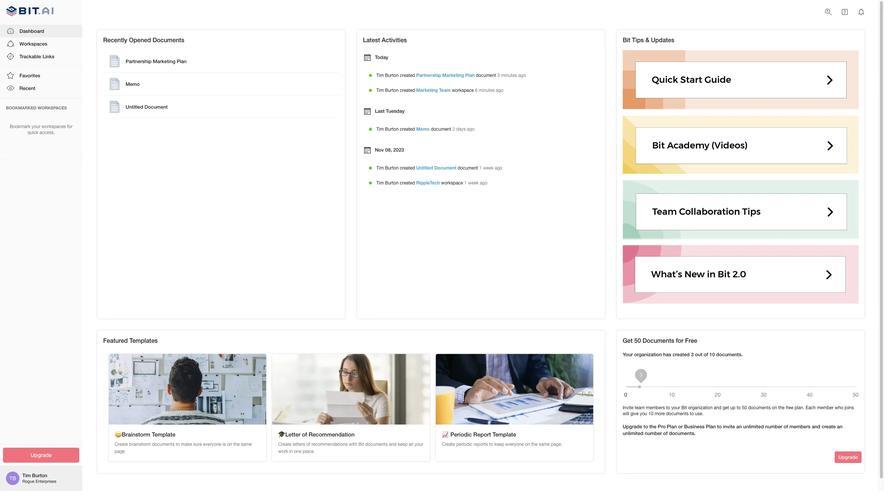 Task type: vqa. For each thing, say whether or not it's contained in the screenshot.


Task type: locate. For each thing, give the bounding box(es) containing it.
50 right get
[[635, 338, 641, 345]]

burton inside tim burton created partnership marketing plan document 3 minutes ago
[[385, 73, 399, 78]]

marketing up team at the top of the page
[[443, 73, 464, 78]]

3 create from the left
[[442, 442, 455, 448]]

1 vertical spatial members
[[790, 424, 811, 430]]

burton inside tim burton created marketing team workspace 6 minutes ago
[[385, 88, 399, 93]]

create letters of recommendations with bit documents and keep all your work in one place.
[[278, 442, 424, 455]]

template
[[152, 432, 176, 439], [493, 432, 517, 439]]

same
[[241, 442, 252, 448], [539, 442, 550, 448]]

2 horizontal spatial and
[[813, 424, 821, 430]]

1 horizontal spatial an
[[838, 424, 843, 430]]

your inside create letters of recommendations with bit documents and keep all your work in one place.
[[415, 442, 424, 448]]

created down tuesday
[[400, 127, 415, 132]]

tim inside tim burton created partnership marketing plan document 3 minutes ago
[[377, 73, 384, 78]]

and inside upgrade to the pro plan or business plan to invite an unlimited number of members and create an unlimited number of documents.
[[813, 424, 821, 430]]

one
[[294, 450, 302, 455]]

2 vertical spatial your
[[415, 442, 424, 448]]

burton for marketing team
[[385, 88, 399, 93]]

documents.
[[717, 352, 743, 358], [670, 431, 696, 437]]

members up more
[[647, 406, 665, 411]]

0 vertical spatial 1
[[480, 166, 482, 171]]

to right reports
[[490, 442, 494, 448]]

and left the create
[[813, 424, 821, 430]]

for inside bookmark your workspaces for quick access.
[[67, 124, 73, 129]]

1 vertical spatial documents
[[643, 338, 675, 345]]

team
[[440, 88, 451, 93]]

and inside invite team members to your bit organization and get up to 50 documents on the free plan. each member who joins will give you 10 more documents to use.
[[714, 406, 722, 411]]

1 horizontal spatial organization
[[689, 406, 713, 411]]

favorites button
[[0, 69, 82, 82]]

1 horizontal spatial document
[[435, 165, 457, 171]]

2 horizontal spatial marketing
[[443, 73, 464, 78]]

1 horizontal spatial documents
[[643, 338, 675, 345]]

the inside upgrade to the pro plan or business plan to invite an unlimited number of members and create an unlimited number of documents.
[[650, 424, 657, 430]]

0 horizontal spatial upgrade
[[31, 453, 52, 459]]

everyone
[[203, 442, 222, 448], [506, 442, 524, 448]]

of up place.
[[307, 442, 311, 448]]

for for workspaces
[[67, 124, 73, 129]]

1 vertical spatial 3
[[692, 352, 694, 358]]

0 vertical spatial workspace
[[452, 88, 474, 93]]

minutes inside tim burton created partnership marketing plan document 3 minutes ago
[[502, 73, 517, 78]]

of
[[704, 352, 709, 358], [784, 424, 789, 430], [664, 431, 668, 437], [302, 432, 307, 439], [307, 442, 311, 448]]

upgrade button up tim burton rogue enterprises
[[3, 448, 79, 464]]

0 horizontal spatial documents.
[[670, 431, 696, 437]]

1 horizontal spatial number
[[766, 424, 783, 430]]

workspace
[[452, 88, 474, 93], [442, 181, 463, 186]]

created down 2023
[[400, 166, 415, 171]]

0 vertical spatial week
[[483, 166, 494, 171]]

featured
[[103, 338, 128, 345]]

0 horizontal spatial organization
[[635, 352, 662, 358]]

document inside tim burton created partnership marketing plan document 3 minutes ago
[[476, 73, 497, 78]]

1 horizontal spatial for
[[677, 338, 684, 345]]

bit right with on the left bottom of the page
[[359, 442, 364, 448]]

1 horizontal spatial unlimited
[[744, 424, 764, 430]]

bit for create letters of recommendations with bit documents and keep all your work in one place.
[[359, 442, 364, 448]]

upgrade button down the create
[[835, 452, 862, 464]]

create down 📈
[[442, 442, 455, 448]]

out
[[696, 352, 703, 358]]

0 horizontal spatial memo link
[[105, 75, 338, 94]]

is
[[223, 442, 226, 448]]

documents up has
[[643, 338, 675, 345]]

on inside invite team members to your bit organization and get up to 50 documents on the free plan. each member who joins will give you 10 more documents to use.
[[773, 406, 778, 411]]

0 horizontal spatial template
[[152, 432, 176, 439]]

bit left tips
[[623, 36, 631, 43]]

1 horizontal spatial upgrade
[[623, 424, 643, 430]]

1 horizontal spatial 1
[[480, 166, 482, 171]]

documents right with on the left bottom of the page
[[365, 442, 388, 448]]

1 vertical spatial 10
[[649, 412, 654, 417]]

recommendations
[[312, 442, 348, 448]]

same inside create brainstorm documents to make sure everyone is on the same page.
[[241, 442, 252, 448]]

0 horizontal spatial and
[[389, 442, 397, 448]]

1 horizontal spatial partnership
[[417, 73, 441, 78]]

template up create brainstorm documents to make sure everyone is on the same page.
[[152, 432, 176, 439]]

0 horizontal spatial number
[[645, 431, 662, 437]]

tim
[[377, 73, 384, 78], [377, 88, 384, 93], [377, 127, 384, 132], [377, 166, 384, 171], [377, 181, 384, 186], [22, 473, 31, 479]]

nov
[[375, 147, 384, 153]]

0 horizontal spatial page.
[[115, 450, 126, 455]]

letters
[[293, 442, 305, 448]]

created up tuesday
[[400, 88, 415, 93]]

for right workspaces
[[67, 124, 73, 129]]

trackable
[[19, 53, 41, 59]]

burton for memo
[[385, 127, 399, 132]]

workspaces
[[38, 105, 67, 110]]

1 vertical spatial workspace
[[442, 181, 463, 186]]

tim burton rogue enterprises
[[22, 473, 56, 485]]

keep
[[398, 442, 408, 448], [495, 442, 505, 448]]

2 keep from the left
[[495, 442, 505, 448]]

0 horizontal spatial unlimited
[[623, 431, 644, 437]]

1 an from the left
[[737, 424, 743, 430]]

documents. right 'out'
[[717, 352, 743, 358]]

created
[[400, 73, 415, 78], [400, 88, 415, 93], [400, 127, 415, 132], [400, 166, 415, 171], [400, 181, 415, 186], [673, 352, 690, 358]]

created left rippletech link
[[400, 181, 415, 186]]

1 vertical spatial documents.
[[670, 431, 696, 437]]

recently opened documents
[[103, 36, 184, 43]]

burton inside tim burton created memo document 2 days ago
[[385, 127, 399, 132]]

1 create from the left
[[115, 442, 128, 448]]

brainstorm
[[129, 442, 151, 448]]

0 horizontal spatial everyone
[[203, 442, 222, 448]]

rogue
[[22, 480, 34, 485]]

0 vertical spatial document
[[476, 73, 497, 78]]

2 vertical spatial marketing
[[417, 88, 438, 93]]

place.
[[303, 450, 315, 455]]

workspace inside tim burton created rippletech workspace 1 week ago
[[442, 181, 463, 186]]

2 vertical spatial document
[[458, 166, 478, 171]]

1 horizontal spatial 10
[[710, 352, 715, 358]]

1 vertical spatial 1
[[465, 181, 467, 186]]

0 vertical spatial minutes
[[502, 73, 517, 78]]

1 vertical spatial document
[[431, 127, 452, 132]]

created for memo
[[400, 127, 415, 132]]

1 horizontal spatial same
[[539, 442, 550, 448]]

documents inside create letters of recommendations with bit documents and keep all your work in one place.
[[365, 442, 388, 448]]

tim inside "tim burton created untitled document document 1 week ago"
[[377, 166, 384, 171]]

workspaces button
[[0, 37, 82, 50]]

create down 😀brainstorm
[[115, 442, 128, 448]]

bit up or
[[682, 406, 687, 411]]

3 inside tim burton created partnership marketing plan document 3 minutes ago
[[498, 73, 500, 78]]

1 vertical spatial 50
[[743, 406, 748, 411]]

create inside create brainstorm documents to make sure everyone is on the same page.
[[115, 442, 128, 448]]

and inside create letters of recommendations with bit documents and keep all your work in one place.
[[389, 442, 397, 448]]

0 vertical spatial number
[[766, 424, 783, 430]]

0 vertical spatial memo link
[[105, 75, 338, 94]]

0 vertical spatial 10
[[710, 352, 715, 358]]

document
[[145, 104, 168, 110], [435, 165, 457, 171]]

use.
[[696, 412, 704, 417]]

documents. down or
[[670, 431, 696, 437]]

burton inside "tim burton created untitled document document 1 week ago"
[[385, 166, 399, 171]]

created inside tim burton created memo document 2 days ago
[[400, 127, 415, 132]]

memo link
[[105, 75, 338, 94], [417, 126, 430, 132]]

0 vertical spatial partnership marketing plan link
[[105, 52, 338, 71]]

latest
[[363, 36, 380, 43]]

0 horizontal spatial marketing
[[153, 58, 176, 64]]

upgrade inside upgrade to the pro plan or business plan to invite an unlimited number of members and create an unlimited number of documents.
[[623, 424, 643, 430]]

2 vertical spatial and
[[389, 442, 397, 448]]

1 vertical spatial and
[[813, 424, 821, 430]]

1 vertical spatial memo link
[[417, 126, 430, 132]]

create
[[115, 442, 128, 448], [278, 442, 292, 448], [442, 442, 455, 448]]

bit
[[623, 36, 631, 43], [682, 406, 687, 411], [359, 442, 364, 448]]

bookmarked workspaces
[[6, 105, 67, 110]]

template up create periodic reports to keep everyone on the same page.
[[493, 432, 517, 439]]

create for 📈
[[442, 442, 455, 448]]

minutes
[[502, 73, 517, 78], [479, 88, 495, 93]]

0 horizontal spatial 10
[[649, 412, 654, 417]]

recent
[[19, 85, 35, 91]]

1 vertical spatial unlimited
[[623, 431, 644, 437]]

2 template from the left
[[493, 432, 517, 439]]

keep left all
[[398, 442, 408, 448]]

2 horizontal spatial upgrade
[[839, 455, 859, 461]]

organization up 'use.'
[[689, 406, 713, 411]]

memo left 2
[[417, 126, 430, 132]]

created right has
[[673, 352, 690, 358]]

with
[[349, 442, 358, 448]]

for
[[67, 124, 73, 129], [677, 338, 684, 345]]

on inside create brainstorm documents to make sure everyone is on the same page.
[[227, 442, 232, 448]]

unlimited down invite team members to your bit organization and get up to 50 documents on the free plan. each member who joins will give you 10 more documents to use.
[[744, 424, 764, 430]]

3
[[498, 73, 500, 78], [692, 352, 694, 358]]

0 horizontal spatial week
[[468, 181, 479, 186]]

2 horizontal spatial your
[[672, 406, 681, 411]]

1 horizontal spatial on
[[525, 442, 531, 448]]

0 horizontal spatial on
[[227, 442, 232, 448]]

your up quick
[[32, 124, 40, 129]]

partnership
[[126, 58, 152, 64], [417, 73, 441, 78]]

😀brainstorm template image
[[109, 355, 266, 426]]

page. inside create brainstorm documents to make sure everyone is on the same page.
[[115, 450, 126, 455]]

create inside create letters of recommendations with bit documents and keep all your work in one place.
[[278, 442, 292, 448]]

members inside invite team members to your bit organization and get up to 50 documents on the free plan. each member who joins will give you 10 more documents to use.
[[647, 406, 665, 411]]

1 horizontal spatial everyone
[[506, 442, 524, 448]]

memo up untitled document
[[126, 81, 140, 87]]

0 vertical spatial and
[[714, 406, 722, 411]]

0 horizontal spatial your
[[32, 124, 40, 129]]

created for partnership
[[400, 73, 415, 78]]

for left free
[[677, 338, 684, 345]]

1 same from the left
[[241, 442, 252, 448]]

2 create from the left
[[278, 442, 292, 448]]

1 horizontal spatial 3
[[692, 352, 694, 358]]

memo
[[126, 81, 140, 87], [417, 126, 430, 132]]

members
[[647, 406, 665, 411], [790, 424, 811, 430]]

1 vertical spatial week
[[468, 181, 479, 186]]

created inside tim burton created partnership marketing plan document 3 minutes ago
[[400, 73, 415, 78]]

1 horizontal spatial partnership marketing plan link
[[417, 73, 475, 78]]

created inside tim burton created marketing team workspace 6 minutes ago
[[400, 88, 415, 93]]

partnership down opened at the left of page
[[126, 58, 152, 64]]

documents for opened
[[153, 36, 184, 43]]

your inside bookmark your workspaces for quick access.
[[32, 124, 40, 129]]

documents right up
[[749, 406, 771, 411]]

10 inside invite team members to your bit organization and get up to 50 documents on the free plan. each member who joins will give you 10 more documents to use.
[[649, 412, 654, 417]]

1 horizontal spatial week
[[483, 166, 494, 171]]

documents down 😀brainstorm template
[[152, 442, 175, 448]]

created inside tim burton created rippletech workspace 1 week ago
[[400, 181, 415, 186]]

0 vertical spatial bit
[[623, 36, 631, 43]]

tim for memo
[[377, 127, 384, 132]]

week inside tim burton created rippletech workspace 1 week ago
[[468, 181, 479, 186]]

and left all
[[389, 442, 397, 448]]

members down plan.
[[790, 424, 811, 430]]

get
[[623, 338, 633, 345]]

an right the create
[[838, 424, 843, 430]]

tim inside tim burton created memo document 2 days ago
[[377, 127, 384, 132]]

an
[[737, 424, 743, 430], [838, 424, 843, 430]]

untitled document link
[[105, 97, 338, 117], [417, 165, 457, 171]]

1 inside "tim burton created untitled document document 1 week ago"
[[480, 166, 482, 171]]

organization inside invite team members to your bit organization and get up to 50 documents on the free plan. each member who joins will give you 10 more documents to use.
[[689, 406, 713, 411]]

everyone left 'is'
[[203, 442, 222, 448]]

tim inside tim burton created rippletech workspace 1 week ago
[[377, 181, 384, 186]]

10 right 'out'
[[710, 352, 715, 358]]

0 vertical spatial partnership
[[126, 58, 152, 64]]

2 horizontal spatial on
[[773, 406, 778, 411]]

bookmark your workspaces for quick access.
[[10, 124, 73, 136]]

created up tim burton created marketing team workspace 6 minutes ago
[[400, 73, 415, 78]]

2 same from the left
[[539, 442, 550, 448]]

documents
[[153, 36, 184, 43], [643, 338, 675, 345]]

who
[[836, 406, 844, 411]]

to right team
[[667, 406, 671, 411]]

and
[[714, 406, 722, 411], [813, 424, 821, 430], [389, 442, 397, 448]]

0 horizontal spatial keep
[[398, 442, 408, 448]]

0 vertical spatial documents.
[[717, 352, 743, 358]]

1 vertical spatial marketing
[[443, 73, 464, 78]]

more
[[655, 412, 665, 417]]

0 vertical spatial memo
[[126, 81, 140, 87]]

bit inside invite team members to your bit organization and get up to 50 documents on the free plan. each member who joins will give you 10 more documents to use.
[[682, 406, 687, 411]]

week inside "tim burton created untitled document document 1 week ago"
[[483, 166, 494, 171]]

0 vertical spatial for
[[67, 124, 73, 129]]

1 horizontal spatial template
[[493, 432, 517, 439]]

0 horizontal spatial 3
[[498, 73, 500, 78]]

0 vertical spatial untitled
[[126, 104, 143, 110]]

everyone right reports
[[506, 442, 524, 448]]

burton for rippletech
[[385, 181, 399, 186]]

documents up or
[[667, 412, 689, 417]]

reports
[[474, 442, 488, 448]]

0 vertical spatial documents
[[153, 36, 184, 43]]

ago inside tim burton created partnership marketing plan document 3 minutes ago
[[519, 73, 526, 78]]

workspace left 6
[[452, 88, 474, 93]]

create for 😀brainstorm
[[115, 442, 128, 448]]

marketing down recently opened documents
[[153, 58, 176, 64]]

0 horizontal spatial same
[[241, 442, 252, 448]]

🎓letter of recommendation image
[[272, 355, 430, 426]]

created inside "tim burton created untitled document document 1 week ago"
[[400, 166, 415, 171]]

partnership up marketing team link
[[417, 73, 441, 78]]

the inside invite team members to your bit organization and get up to 50 documents on the free plan. each member who joins will give you 10 more documents to use.
[[779, 406, 785, 411]]

🎓letter
[[278, 432, 301, 439]]

to left make
[[176, 442, 180, 448]]

2023
[[394, 147, 404, 153]]

give
[[631, 412, 639, 417]]

an right invite at the right of the page
[[737, 424, 743, 430]]

and for your
[[389, 442, 397, 448]]

50 inside invite team members to your bit organization and get up to 50 documents on the free plan. each member who joins will give you 10 more documents to use.
[[743, 406, 748, 411]]

week
[[483, 166, 494, 171], [468, 181, 479, 186]]

your up or
[[672, 406, 681, 411]]

bookmarked
[[6, 105, 36, 110]]

0 vertical spatial members
[[647, 406, 665, 411]]

and left get
[[714, 406, 722, 411]]

burton inside tim burton created rippletech workspace 1 week ago
[[385, 181, 399, 186]]

members inside upgrade to the pro plan or business plan to invite an unlimited number of members and create an unlimited number of documents.
[[790, 424, 811, 430]]

0 horizontal spatial members
[[647, 406, 665, 411]]

10 right the you at the right bottom of the page
[[649, 412, 654, 417]]

plan
[[177, 58, 187, 64], [466, 73, 475, 78], [668, 424, 677, 430], [707, 424, 716, 430]]

1 horizontal spatial memo
[[417, 126, 430, 132]]

plan.
[[795, 406, 805, 411]]

1 vertical spatial organization
[[689, 406, 713, 411]]

1 vertical spatial for
[[677, 338, 684, 345]]

burton inside tim burton rogue enterprises
[[32, 473, 47, 479]]

keep right reports
[[495, 442, 505, 448]]

0 horizontal spatial bit
[[359, 442, 364, 448]]

your organization has created 3 out of 10 documents.
[[623, 352, 743, 358]]

your right all
[[415, 442, 424, 448]]

1 everyone from the left
[[203, 442, 222, 448]]

for for documents
[[677, 338, 684, 345]]

0 vertical spatial untitled document link
[[105, 97, 338, 117]]

on
[[773, 406, 778, 411], [227, 442, 232, 448], [525, 442, 531, 448]]

tim inside tim burton created marketing team workspace 6 minutes ago
[[377, 88, 384, 93]]

your
[[32, 124, 40, 129], [672, 406, 681, 411], [415, 442, 424, 448]]

1 horizontal spatial page.
[[551, 442, 563, 448]]

1 horizontal spatial documents.
[[717, 352, 743, 358]]

create up work
[[278, 442, 292, 448]]

1 horizontal spatial and
[[714, 406, 722, 411]]

documents up partnership marketing plan
[[153, 36, 184, 43]]

bit inside create letters of recommendations with bit documents and keep all your work in one place.
[[359, 442, 364, 448]]

of inside create letters of recommendations with bit documents and keep all your work in one place.
[[307, 442, 311, 448]]

1 keep from the left
[[398, 442, 408, 448]]

0 horizontal spatial minutes
[[479, 88, 495, 93]]

keep inside create letters of recommendations with bit documents and keep all your work in one place.
[[398, 442, 408, 448]]

50 right up
[[743, 406, 748, 411]]

1 inside tim burton created rippletech workspace 1 week ago
[[465, 181, 467, 186]]

unlimited
[[744, 424, 764, 430], [623, 431, 644, 437]]

organization down get 50 documents for free
[[635, 352, 662, 358]]

10
[[710, 352, 715, 358], [649, 412, 654, 417]]

1 horizontal spatial create
[[278, 442, 292, 448]]

unlimited down give
[[623, 431, 644, 437]]

created for marketing
[[400, 88, 415, 93]]

1 vertical spatial untitled document link
[[417, 165, 457, 171]]

last
[[375, 108, 385, 114]]

marketing left team at the top of the page
[[417, 88, 438, 93]]

1 vertical spatial memo
[[417, 126, 430, 132]]

workspace down "tim burton created untitled document document 1 week ago"
[[442, 181, 463, 186]]

documents. inside upgrade to the pro plan or business plan to invite an unlimited number of members and create an unlimited number of documents.
[[670, 431, 696, 437]]

memo link for tim burton
[[417, 126, 430, 132]]



Task type: describe. For each thing, give the bounding box(es) containing it.
0 vertical spatial marketing
[[153, 58, 176, 64]]

your inside invite team members to your bit organization and get up to 50 documents on the free plan. each member who joins will give you 10 more documents to use.
[[672, 406, 681, 411]]

documents for 50
[[643, 338, 675, 345]]

invite team members to your bit organization and get up to 50 documents on the free plan. each member who joins will give you 10 more documents to use.
[[623, 406, 855, 417]]

ago inside "tim burton created untitled document document 1 week ago"
[[495, 166, 503, 171]]

0 horizontal spatial 50
[[635, 338, 641, 345]]

all
[[409, 442, 414, 448]]

0 horizontal spatial untitled
[[126, 104, 143, 110]]

1 vertical spatial partnership marketing plan link
[[417, 73, 475, 78]]

0 horizontal spatial untitled document link
[[105, 97, 338, 117]]

you
[[640, 412, 648, 417]]

opened
[[129, 36, 151, 43]]

trackable links button
[[0, 50, 82, 63]]

0 horizontal spatial memo
[[126, 81, 140, 87]]

2 everyone from the left
[[506, 442, 524, 448]]

to right up
[[737, 406, 741, 411]]

08,
[[386, 147, 392, 153]]

1 vertical spatial partnership
[[417, 73, 441, 78]]

1 horizontal spatial untitled document link
[[417, 165, 457, 171]]

of down pro
[[664, 431, 668, 437]]

tim burton created rippletech workspace 1 week ago
[[377, 180, 488, 186]]

everyone inside create brainstorm documents to make sure everyone is on the same page.
[[203, 442, 222, 448]]

tim for partnership marketing plan
[[377, 73, 384, 78]]

bookmark
[[10, 124, 30, 129]]

1 horizontal spatial marketing
[[417, 88, 438, 93]]

of up letters
[[302, 432, 307, 439]]

document inside "tim burton created untitled document document 1 week ago"
[[458, 166, 478, 171]]

untitled document
[[126, 104, 168, 110]]

1 vertical spatial number
[[645, 431, 662, 437]]

nov 08, 2023
[[375, 147, 404, 153]]

of down free
[[784, 424, 789, 430]]

dashboard
[[19, 28, 44, 34]]

trackable links
[[19, 53, 54, 59]]

0 horizontal spatial partnership
[[126, 58, 152, 64]]

0 horizontal spatial upgrade button
[[3, 448, 79, 464]]

updates
[[652, 36, 675, 43]]

tim burton created partnership marketing plan document 3 minutes ago
[[377, 73, 526, 78]]

bit for invite team members to your bit organization and get up to 50 documents on the free plan. each member who joins will give you 10 more documents to use.
[[682, 406, 687, 411]]

1 vertical spatial document
[[435, 165, 457, 171]]

free
[[786, 406, 794, 411]]

upgrade for left upgrade button
[[31, 453, 52, 459]]

sure
[[193, 442, 202, 448]]

business
[[685, 424, 705, 430]]

1 template from the left
[[152, 432, 176, 439]]

minutes inside tim burton created marketing team workspace 6 minutes ago
[[479, 88, 495, 93]]

upgrade for rightmost upgrade button
[[839, 455, 859, 461]]

tips
[[633, 36, 644, 43]]

free
[[686, 338, 698, 345]]

2
[[453, 127, 455, 132]]

get 50 documents for free
[[623, 338, 698, 345]]

periodic
[[451, 432, 472, 439]]

created for rippletech
[[400, 181, 415, 186]]

upgrade to the pro plan or business plan to invite an unlimited number of members and create an unlimited number of documents.
[[623, 424, 843, 437]]

links
[[43, 53, 54, 59]]

create periodic reports to keep everyone on the same page.
[[442, 442, 563, 448]]

tim burton created memo document 2 days ago
[[377, 126, 475, 132]]

make
[[181, 442, 192, 448]]

last tuesday
[[375, 108, 405, 114]]

0 vertical spatial unlimited
[[744, 424, 764, 430]]

🎓letter of recommendation
[[278, 432, 355, 439]]

create
[[822, 424, 836, 430]]

pro
[[658, 424, 666, 430]]

invite
[[724, 424, 736, 430]]

burton for untitled document
[[385, 166, 399, 171]]

workspace inside tim burton created marketing team workspace 6 minutes ago
[[452, 88, 474, 93]]

to left 'use.'
[[690, 412, 694, 417]]

featured templates
[[103, 338, 158, 345]]

quick
[[27, 130, 38, 136]]

workspaces
[[19, 41, 47, 47]]

ago inside tim burton created marketing team workspace 6 minutes ago
[[496, 88, 504, 93]]

ago inside tim burton created memo document 2 days ago
[[467, 127, 475, 132]]

2 an from the left
[[838, 424, 843, 430]]

each
[[806, 406, 816, 411]]

burton for partnership marketing plan
[[385, 73, 399, 78]]

documents inside create brainstorm documents to make sure everyone is on the same page.
[[152, 442, 175, 448]]

the inside create brainstorm documents to make sure everyone is on the same page.
[[234, 442, 240, 448]]

partnership marketing plan
[[126, 58, 187, 64]]

days
[[457, 127, 466, 132]]

&
[[646, 36, 650, 43]]

memo link for recently opened documents
[[105, 75, 338, 94]]

bit tips & updates
[[623, 36, 675, 43]]

in
[[289, 450, 293, 455]]

get
[[723, 406, 730, 411]]

templates
[[130, 338, 158, 345]]

1 horizontal spatial upgrade button
[[835, 452, 862, 464]]

😀brainstorm template
[[115, 432, 176, 439]]

📈
[[442, 432, 449, 439]]

ago inside tim burton created rippletech workspace 1 week ago
[[480, 181, 488, 186]]

team
[[635, 406, 645, 411]]

latest activities
[[363, 36, 407, 43]]

rippletech
[[417, 180, 440, 186]]

recently
[[103, 36, 127, 43]]

joins
[[845, 406, 855, 411]]

periodic
[[457, 442, 473, 448]]

to left invite at the right of the page
[[718, 424, 722, 430]]

activities
[[382, 36, 407, 43]]

0 vertical spatial document
[[145, 104, 168, 110]]

today
[[375, 54, 389, 60]]

will
[[623, 412, 630, 417]]

😀brainstorm
[[115, 432, 150, 439]]

tim inside tim burton rogue enterprises
[[22, 473, 31, 479]]

member
[[818, 406, 834, 411]]

report
[[474, 432, 491, 439]]

tim for rippletech
[[377, 181, 384, 186]]

document inside tim burton created memo document 2 days ago
[[431, 127, 452, 132]]

created for untitled
[[400, 166, 415, 171]]

0 vertical spatial page.
[[551, 442, 563, 448]]

workspaces
[[42, 124, 66, 129]]

rippletech link
[[417, 180, 440, 186]]

marketing team link
[[417, 88, 451, 93]]

0 horizontal spatial partnership marketing plan link
[[105, 52, 338, 71]]

tim for marketing team
[[377, 88, 384, 93]]

1 vertical spatial untitled
[[417, 165, 433, 171]]

and for to
[[714, 406, 722, 411]]

create for 🎓letter
[[278, 442, 292, 448]]

favorites
[[19, 73, 40, 79]]

0 vertical spatial organization
[[635, 352, 662, 358]]

create brainstorm documents to make sure everyone is on the same page.
[[115, 442, 252, 455]]

tb
[[9, 476, 16, 482]]

to down the you at the right bottom of the page
[[644, 424, 649, 430]]

to inside create brainstorm documents to make sure everyone is on the same page.
[[176, 442, 180, 448]]

tim burton created marketing team workspace 6 minutes ago
[[377, 88, 504, 93]]

access.
[[40, 130, 55, 136]]

tim for untitled document
[[377, 166, 384, 171]]

tim burton created untitled document document 1 week ago
[[377, 165, 503, 171]]

has
[[664, 352, 672, 358]]

6
[[475, 88, 478, 93]]

up
[[731, 406, 736, 411]]

📈 periodic report template image
[[436, 355, 594, 426]]

of right 'out'
[[704, 352, 709, 358]]

recent button
[[0, 82, 82, 95]]

dashboard button
[[0, 25, 82, 37]]



